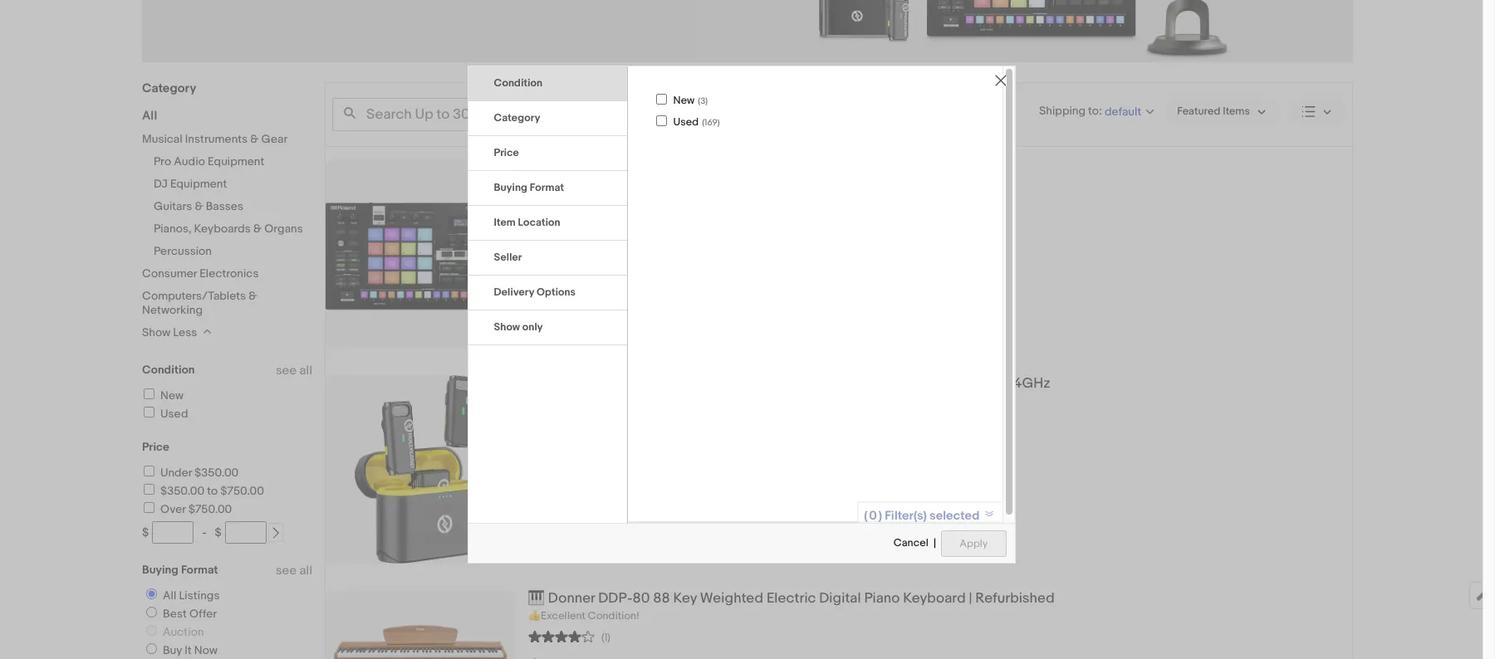 Task type: locate. For each thing, give the bounding box(es) containing it.
only
[[522, 321, 543, 334]]

1 vertical spatial (
[[702, 117, 704, 128]]

) inside used ( 169 )
[[718, 117, 720, 128]]

0 vertical spatial condition
[[494, 77, 543, 90]]

ebay refurbished down watching
[[546, 240, 639, 254]]

tab list
[[468, 67, 627, 346]]

All Listings radio
[[146, 589, 157, 600]]

all up the musical
[[142, 108, 157, 124]]

category up roland
[[494, 112, 540, 125]]

0 vertical spatial all
[[142, 108, 157, 124]]

1 horizontal spatial )
[[718, 117, 720, 128]]

equipment up guitars & basses link
[[170, 177, 227, 191]]

🎹 donner ddp-80 88 key weighted electric digital piano keyboard | refurbished image
[[326, 591, 514, 660]]

1 vertical spatial ebay refurbished
[[546, 436, 639, 450]]

0 vertical spatial ebay
[[546, 240, 571, 254]]

🎹
[[528, 591, 545, 607]]

Under $350.00 checkbox
[[144, 466, 154, 477]]

1 vertical spatial used
[[160, 407, 188, 421]]

1 vertical spatial new
[[160, 389, 184, 403]]

submit price range image
[[270, 528, 281, 539]]

1 horizontal spatial $
[[215, 526, 222, 540]]

show
[[494, 321, 520, 334], [142, 326, 170, 340]]

over
[[160, 503, 186, 517]]

ddp-
[[598, 591, 633, 607]]

cancel
[[894, 537, 928, 550]]

0 vertical spatial see all button
[[276, 363, 312, 379]]

1 $ from the left
[[142, 526, 149, 540]]

networking
[[142, 303, 203, 317]]

0 vertical spatial ebay refurbished
[[546, 240, 639, 254]]

2 $ from the left
[[215, 526, 222, 540]]

2 see from the top
[[276, 563, 297, 579]]

ebay down 114 watching
[[546, 240, 571, 254]]

buying format
[[494, 181, 564, 195], [142, 563, 218, 577]]

1 vertical spatial ebay
[[546, 436, 571, 450]]

roland verselab mv-1 production studio refurbished
[[528, 160, 870, 177]]

see all for condition
[[276, 363, 312, 379]]

$350.00
[[194, 466, 239, 480], [160, 484, 205, 498]]

$ down over $750.00 option
[[142, 526, 149, 540]]

refurbished inside 🎹 donner ddp-80 88 key weighted electric digital piano keyboard | refurbished 👍excellent condition!
[[975, 591, 1055, 607]]

) inside new ( 3 )
[[705, 96, 708, 107]]

format
[[530, 181, 564, 195], [181, 563, 218, 577]]

1 vertical spatial see
[[276, 563, 297, 579]]

all
[[142, 108, 157, 124], [163, 589, 176, 603]]

1 vertical spatial category
[[494, 112, 540, 125]]

less
[[173, 326, 197, 340]]

$350.00 to $750.00 link
[[141, 484, 264, 498]]

2 see all from the top
[[276, 563, 312, 579]]

( inside new ( 3 )
[[698, 96, 700, 107]]

buying up all listings 'option'
[[142, 563, 178, 577]]

0 vertical spatial all
[[299, 363, 312, 379]]

$750.00
[[220, 484, 264, 498], [188, 503, 232, 517]]

under $350.00 link
[[141, 466, 239, 480]]

0 horizontal spatial used
[[160, 407, 188, 421]]

new left 3
[[673, 94, 695, 107]]

2 see all button from the top
[[276, 563, 312, 579]]

Auction radio
[[146, 625, 157, 636]]

0 horizontal spatial buying format
[[142, 563, 218, 577]]

1 vertical spatial all
[[299, 563, 312, 579]]

1 vertical spatial buying
[[142, 563, 178, 577]]

refurbished
[[791, 160, 870, 177], [574, 240, 639, 254], [574, 436, 639, 450], [975, 591, 1055, 607]]

4 out of 5 stars image
[[528, 629, 595, 644]]

0 vertical spatial price
[[494, 147, 519, 160]]

0 horizontal spatial )
[[705, 96, 708, 107]]

refurbished right | at the right of page
[[975, 591, 1055, 607]]

0 vertical spatial format
[[530, 181, 564, 195]]

0 vertical spatial $750.00
[[220, 484, 264, 498]]

ebay refurbished
[[546, 240, 639, 254], [546, 436, 639, 450]]

$ for minimum value text box
[[142, 526, 149, 540]]

see all for buying format
[[276, 563, 312, 579]]

1 horizontal spatial price
[[494, 147, 519, 160]]

$ right -
[[215, 526, 222, 540]]

$750.00 right to
[[220, 484, 264, 498]]

&
[[250, 132, 259, 146], [195, 199, 203, 213], [253, 222, 262, 236], [249, 289, 257, 303]]

0 horizontal spatial show
[[142, 326, 170, 340]]

0 vertical spatial buying
[[494, 181, 527, 195]]

1 vertical spatial see all button
[[276, 563, 312, 579]]

0 horizontal spatial condition
[[142, 363, 195, 377]]

show inside "all musical instruments & gear pro audio equipment dj equipment guitars & basses pianos, keyboards & organs percussion consumer electronics computers/tablets & networking show less"
[[142, 326, 170, 340]]

now
[[194, 644, 218, 658]]

percussion
[[154, 244, 212, 258]]

keyboard
[[903, 591, 966, 607]]

watching
[[547, 218, 598, 234]]

used for used
[[160, 407, 188, 421]]

1 vertical spatial format
[[181, 563, 218, 577]]

1 vertical spatial all
[[163, 589, 176, 603]]

new
[[673, 94, 695, 107], [160, 389, 184, 403]]

buy it now
[[163, 644, 218, 658]]

equipment down instruments
[[208, 154, 264, 169]]

$350.00 up to
[[194, 466, 239, 480]]

1 ebay from the top
[[546, 240, 571, 254]]

equipment
[[208, 154, 264, 169], [170, 177, 227, 191]]

dialog
[[0, 0, 1495, 660]]

$350.00 up over $750.00 link
[[160, 484, 205, 498]]

2 ebay from the top
[[546, 436, 571, 450]]

pianos, keyboards & organs link
[[154, 222, 303, 236]]

donner
[[548, 591, 595, 607]]

1 horizontal spatial buying format
[[494, 181, 564, 195]]

price up under $350.00 checkbox
[[142, 440, 169, 454]]

1 horizontal spatial condition
[[494, 77, 543, 90]]

1 horizontal spatial new
[[673, 94, 695, 107]]

all right all listings 'option'
[[163, 589, 176, 603]]

)
[[705, 96, 708, 107], [718, 117, 720, 128]]

1 all from the top
[[299, 363, 312, 379]]

0 horizontal spatial buying
[[142, 563, 178, 577]]

0 vertical spatial see
[[276, 363, 297, 379]]

item
[[494, 216, 516, 230]]

format up listings
[[181, 563, 218, 577]]

0 horizontal spatial new
[[160, 389, 184, 403]]

0 horizontal spatial category
[[142, 81, 196, 96]]

mv-
[[637, 160, 663, 177]]

production
[[671, 160, 742, 177]]

$750.00 down the $350.00 to $750.00 at bottom
[[188, 503, 232, 517]]

best offer link
[[140, 607, 220, 621]]

None checkbox
[[657, 94, 667, 105]]

( for new
[[698, 96, 700, 107]]

ebay refurbished down lark
[[546, 436, 639, 450]]

piano
[[864, 591, 900, 607]]

( up used ( 169 )
[[698, 96, 700, 107]]

guitars & basses link
[[154, 199, 243, 213]]

1 horizontal spatial format
[[530, 181, 564, 195]]

0 vertical spatial )
[[705, 96, 708, 107]]

0 horizontal spatial (
[[698, 96, 700, 107]]

0 vertical spatial buying format
[[494, 181, 564, 195]]

new for new ( 3 )
[[673, 94, 695, 107]]

used down new ( 3 )
[[673, 115, 699, 129]]

buying format up "all listings" "link"
[[142, 563, 218, 577]]

(1)
[[601, 631, 611, 644]]

) up '169'
[[705, 96, 708, 107]]

see all
[[276, 363, 312, 379], [276, 563, 312, 579]]

gear
[[261, 132, 288, 146]]

ebay down the hollyland
[[546, 436, 571, 450]]

1 horizontal spatial category
[[494, 112, 540, 125]]

options
[[537, 286, 576, 299]]

buying format inside tab list
[[494, 181, 564, 195]]

all for all listings
[[163, 589, 176, 603]]

1 vertical spatial equipment
[[170, 177, 227, 191]]

condition inside tab list
[[494, 77, 543, 90]]

consumer
[[142, 267, 197, 281]]

lark
[[592, 375, 619, 392]]

show down networking at top left
[[142, 326, 170, 340]]

all listings link
[[140, 589, 223, 603]]

show only
[[494, 321, 543, 334]]

1 vertical spatial buying format
[[142, 563, 218, 577]]

0 horizontal spatial format
[[181, 563, 218, 577]]

dj equipment link
[[154, 177, 227, 191]]

2 ebay refurbished from the top
[[546, 436, 639, 450]]

1 horizontal spatial used
[[673, 115, 699, 129]]

roland verselab mv-1 production studio refurbished image
[[326, 160, 514, 349]]

format down roland
[[530, 181, 564, 195]]

pianos,
[[154, 222, 191, 236]]

all musical instruments & gear pro audio equipment dj equipment guitars & basses pianos, keyboards & organs percussion consumer electronics computers/tablets & networking show less
[[142, 108, 303, 340]]

weighted
[[700, 591, 763, 607]]

best offer
[[163, 607, 217, 621]]

2 all from the top
[[299, 563, 312, 579]]

key
[[673, 591, 697, 607]]

new for new
[[160, 389, 184, 403]]

guitars
[[154, 199, 192, 213]]

0 horizontal spatial price
[[142, 440, 169, 454]]

delivery options
[[494, 286, 576, 299]]

1 horizontal spatial (
[[702, 117, 704, 128]]

New checkbox
[[144, 389, 154, 400]]

auction link
[[140, 625, 207, 640]]

0 vertical spatial (
[[698, 96, 700, 107]]

all for all musical instruments & gear pro audio equipment dj equipment guitars & basses pianos, keyboards & organs percussion consumer electronics computers/tablets & networking show less
[[142, 108, 157, 124]]

all inside "all musical instruments & gear pro audio equipment dj equipment guitars & basses pianos, keyboards & organs percussion consumer electronics computers/tablets & networking show less"
[[142, 108, 157, 124]]

1 see from the top
[[276, 363, 297, 379]]

0 horizontal spatial all
[[142, 108, 157, 124]]

new inside dialog
[[673, 94, 695, 107]]

0 horizontal spatial $
[[142, 526, 149, 540]]

1 horizontal spatial show
[[494, 321, 520, 334]]

( inside used ( 169 )
[[702, 117, 704, 128]]

price inside tab list
[[494, 147, 519, 160]]

buying up item
[[494, 181, 527, 195]]

buying
[[494, 181, 527, 195], [142, 563, 178, 577]]

1 vertical spatial see all
[[276, 563, 312, 579]]

1 see all button from the top
[[276, 363, 312, 379]]

) up production
[[718, 117, 720, 128]]

category up the musical
[[142, 81, 196, 96]]

under
[[160, 466, 192, 480]]

price up item
[[494, 147, 519, 160]]

delivery
[[494, 286, 534, 299]]

used inside dialog
[[673, 115, 699, 129]]

item location
[[494, 216, 560, 230]]

all
[[299, 363, 312, 379], [299, 563, 312, 579]]

👍Excellent Condition! text field
[[528, 610, 1352, 624]]

1 see all from the top
[[276, 363, 312, 379]]

pro
[[154, 154, 171, 169]]

all listings
[[163, 589, 220, 603]]

none checkbox inside dialog
[[657, 115, 667, 126]]

format inside tab list
[[530, 181, 564, 195]]

it
[[185, 644, 192, 658]]

used down new link
[[160, 407, 188, 421]]

refurbished right studio
[[791, 160, 870, 177]]

None checkbox
[[657, 115, 667, 126]]

new up the 'used' link
[[160, 389, 184, 403]]

1 vertical spatial )
[[718, 117, 720, 128]]

1 horizontal spatial all
[[163, 589, 176, 603]]

0 vertical spatial new
[[673, 94, 695, 107]]

( down 3
[[702, 117, 704, 128]]

buying format down roland
[[494, 181, 564, 195]]

used for used ( 169 )
[[673, 115, 699, 129]]

(
[[698, 96, 700, 107], [702, 117, 704, 128]]

1 horizontal spatial buying
[[494, 181, 527, 195]]

organs
[[264, 222, 303, 236]]

0 vertical spatial used
[[673, 115, 699, 129]]

show left only
[[494, 321, 520, 334]]

0 vertical spatial see all
[[276, 363, 312, 379]]



Task type: describe. For each thing, give the bounding box(es) containing it.
$527.99
[[528, 190, 604, 216]]

tab list containing condition
[[468, 67, 627, 346]]

$350.00 to $750.00 checkbox
[[144, 484, 154, 495]]

buying inside tab list
[[494, 181, 527, 195]]

roland
[[528, 160, 573, 177]]

electronics
[[199, 267, 259, 281]]

Best Offer radio
[[146, 607, 157, 618]]

& down dj equipment link
[[195, 199, 203, 213]]

auction
[[163, 625, 204, 640]]

cancellation
[[878, 375, 961, 392]]

Maximum Value text field
[[225, 522, 266, 544]]

0 vertical spatial category
[[142, 81, 196, 96]]

over $750.00 link
[[141, 503, 232, 517]]

114 watching
[[528, 218, 598, 234]]

listings
[[179, 589, 220, 603]]

m1
[[622, 375, 639, 392]]

over $750.00
[[160, 503, 232, 517]]

Used checkbox
[[144, 407, 154, 418]]

wireless
[[642, 375, 698, 392]]

cancel button
[[893, 530, 929, 558]]

refurbished down lark
[[574, 436, 639, 450]]

& left gear
[[250, 132, 259, 146]]

percussion link
[[154, 244, 212, 258]]

$ for maximum value text box
[[215, 526, 222, 540]]

& down the electronics
[[249, 289, 257, 303]]

electric
[[767, 591, 816, 607]]

keyboards
[[194, 222, 251, 236]]

see all button for buying format
[[276, 563, 312, 579]]

all for condition
[[299, 363, 312, 379]]

114
[[528, 218, 544, 234]]

audio
[[174, 154, 205, 169]]

buy it now link
[[140, 644, 221, 658]]

new link
[[141, 389, 184, 403]]

(1) link
[[528, 629, 611, 644]]

hollyland
[[528, 375, 589, 392]]

0 vertical spatial $350.00
[[194, 466, 239, 480]]

|
[[969, 591, 972, 607]]

1 vertical spatial $750.00
[[188, 503, 232, 517]]

-
[[202, 526, 207, 540]]

all for buying format
[[299, 563, 312, 579]]

microphone,
[[753, 375, 834, 392]]

close image
[[995, 75, 1006, 87]]

see for condition
[[276, 363, 297, 379]]

musical instruments & gear link
[[142, 132, 288, 146]]

169
[[704, 117, 718, 128]]

seller
[[494, 251, 522, 264]]

& left organs
[[253, 222, 262, 236]]

Over $750.00 checkbox
[[144, 503, 154, 513]]

) for used
[[718, 117, 720, 128]]

musical
[[142, 132, 182, 146]]

🎹 donner ddp-80 88 key weighted electric digital piano keyboard | refurbished 👍excellent condition!
[[528, 591, 1055, 623]]

👍excellent
[[528, 610, 586, 623]]

under $350.00
[[160, 466, 239, 480]]

show less button
[[142, 326, 211, 340]]

show inside tab list
[[494, 321, 520, 334]]

see all button for condition
[[276, 363, 312, 379]]

hollyland lark m1 wireless lavalier microphone, noise cancellation 656ft 2.4ghz image
[[355, 375, 485, 564]]

used link
[[141, 407, 188, 421]]

new ( 3 )
[[673, 94, 708, 107]]

dj
[[154, 177, 168, 191]]

1 vertical spatial price
[[142, 440, 169, 454]]

$350.00 to $750.00
[[160, 484, 264, 498]]

1 ebay refurbished from the top
[[546, 240, 639, 254]]

0 vertical spatial equipment
[[208, 154, 264, 169]]

Apply submit
[[941, 531, 1006, 558]]

instruments
[[185, 132, 248, 146]]

used ( 169 )
[[673, 115, 720, 129]]

verselab
[[577, 160, 634, 177]]

noise
[[837, 375, 875, 392]]

lavalier
[[701, 375, 750, 392]]

pro audio equipment link
[[154, 154, 264, 169]]

basses
[[206, 199, 243, 213]]

1 vertical spatial $350.00
[[160, 484, 205, 498]]

Minimum Value text field
[[152, 522, 194, 544]]

3
[[700, 96, 705, 107]]

656ft
[[964, 375, 999, 392]]

location
[[518, 216, 560, 230]]

( for used
[[702, 117, 704, 128]]

consumer electronics link
[[142, 267, 259, 281]]

category inside tab list
[[494, 112, 540, 125]]

refurbished down watching
[[574, 240, 639, 254]]

hollyland lark m1 wireless lavalier microphone, noise cancellation 656ft 2.4ghz link
[[528, 375, 1352, 393]]

1 vertical spatial condition
[[142, 363, 195, 377]]

) for new
[[705, 96, 708, 107]]

🎹 donner ddp-80 88 key weighted electric digital piano keyboard | refurbished link
[[528, 591, 1352, 608]]

buy
[[163, 644, 182, 658]]

1
[[663, 160, 668, 177]]

computers/tablets
[[142, 289, 246, 303]]

offer
[[189, 607, 217, 621]]

computers/tablets & networking link
[[142, 289, 257, 317]]

2.4ghz
[[1002, 375, 1050, 392]]

80
[[632, 591, 650, 607]]

see for buying format
[[276, 563, 297, 579]]

roland verselab mv-1 production studio refurbished link
[[528, 160, 1352, 178]]

Buy It Now radio
[[146, 644, 157, 655]]

studio
[[745, 160, 788, 177]]

88
[[653, 591, 670, 607]]

hollyland lark m1 wireless lavalier microphone, noise cancellation 656ft 2.4ghz
[[528, 375, 1050, 392]]

dialog containing condition
[[0, 0, 1495, 660]]

condition!
[[588, 610, 640, 623]]

digital
[[819, 591, 861, 607]]



Task type: vqa. For each thing, say whether or not it's contained in the screenshot.
Buying Format
yes



